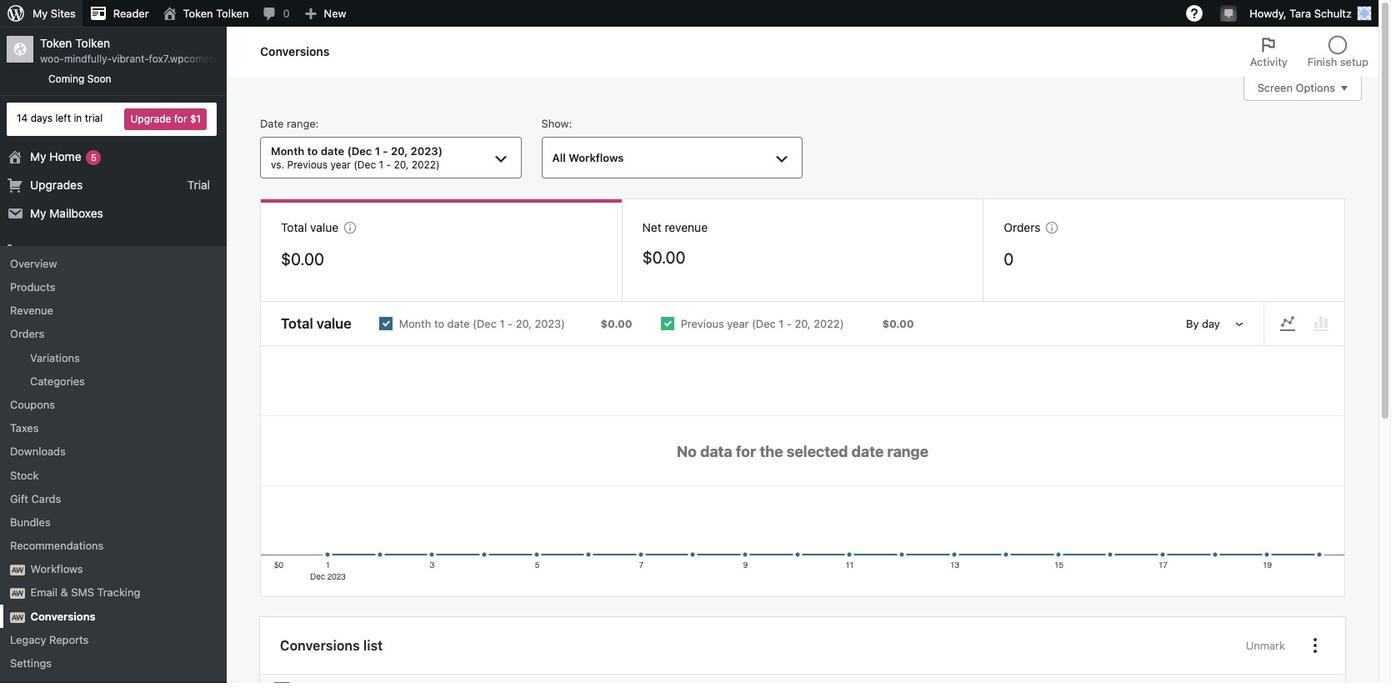 Task type: vqa. For each thing, say whether or not it's contained in the screenshot.
<
no



Task type: locate. For each thing, give the bounding box(es) containing it.
all workflows
[[553, 151, 624, 164]]

2 vertical spatial conversions
[[280, 638, 360, 653]]

2 vertical spatial orders
[[10, 327, 45, 341]]

0 vertical spatial automatewoo element
[[10, 565, 25, 576]]

my
[[33, 7, 48, 20], [30, 149, 46, 163], [30, 206, 46, 220]]

2 vertical spatial my
[[30, 206, 46, 220]]

1 horizontal spatial token
[[183, 7, 213, 20]]

1 horizontal spatial to
[[434, 317, 445, 330]]

1 vertical spatial total value
[[281, 315, 352, 332]]

month inside the "month to date (dec 1 - 20, 2023) vs. previous year (dec 1 - 20, 2022)"
[[271, 145, 305, 158]]

conversions left list
[[280, 638, 360, 653]]

1 vertical spatial tolken
[[75, 36, 110, 50]]

automatewoo element
[[10, 565, 25, 576], [10, 588, 25, 599], [10, 612, 25, 623]]

$0.00
[[643, 248, 686, 267], [281, 250, 324, 269], [601, 317, 633, 330], [883, 317, 915, 330]]

my home 5
[[30, 149, 97, 163]]

0 vertical spatial my
[[33, 7, 48, 20]]

token inside "token tolken woo-mindfully-vibrant-fox7.wpcomstaging.com coming soon"
[[40, 36, 72, 50]]

upgrades
[[30, 177, 83, 192]]

: right date
[[316, 117, 319, 130]]

automatewoo element up legacy
[[10, 612, 25, 623]]

0 vertical spatial 2023)
[[411, 145, 443, 158]]

analytics link
[[0, 351, 227, 380]]

tolken inside "token tolken woo-mindfully-vibrant-fox7.wpcomstaging.com coming soon"
[[75, 36, 110, 50]]

conversions
[[260, 44, 330, 58], [31, 609, 96, 623], [280, 638, 360, 653]]

1 vertical spatial my
[[30, 149, 46, 163]]

0 horizontal spatial to
[[307, 145, 318, 158]]

2023) inside the "month to date (dec 1 - 20, 2023) vs. previous year (dec 1 - 20, 2022)"
[[411, 145, 443, 158]]

1 horizontal spatial :
[[569, 117, 572, 130]]

2022)
[[412, 158, 440, 171], [814, 317, 844, 330]]

days
[[31, 112, 53, 124]]

date
[[260, 117, 284, 130]]

recommendations link
[[0, 534, 227, 557]]

line chart image
[[1278, 314, 1298, 334]]

woo-
[[40, 53, 64, 65]]

1 horizontal spatial date
[[448, 317, 470, 330]]

1 horizontal spatial workflows
[[569, 151, 624, 164]]

:
[[316, 117, 319, 130], [569, 117, 572, 130]]

2 total value from the top
[[281, 315, 352, 332]]

tolken left 0 link
[[216, 7, 249, 20]]

performance indicators menu
[[260, 199, 1346, 302]]

0 horizontal spatial token
[[40, 36, 72, 50]]

0 vertical spatial workflows
[[569, 151, 624, 164]]

1 vertical spatial 2022)
[[814, 317, 844, 330]]

automatewoo element inside workflows link
[[10, 565, 25, 576]]

products link up revenue link
[[0, 265, 227, 294]]

products link up the payments link
[[0, 275, 227, 299]]

5 column header from the left
[[808, 675, 1007, 683]]

stock link
[[0, 463, 227, 487]]

tolken for token tolken woo-mindfully-vibrant-fox7.wpcomstaging.com coming soon
[[75, 36, 110, 50]]

total value
[[281, 220, 339, 235], [281, 315, 352, 332]]

schultz
[[1315, 7, 1353, 20]]

my sites
[[33, 7, 76, 20]]

date for month to date (dec 1 - 20, 2023)
[[448, 317, 470, 330]]

0 horizontal spatial tolken
[[75, 36, 110, 50]]

2 vertical spatial automatewoo element
[[10, 612, 25, 623]]

my for my home 5
[[30, 149, 46, 163]]

2022) inside the "month to date (dec 1 - 20, 2023) vs. previous year (dec 1 - 20, 2022)"
[[412, 158, 440, 171]]

automatewoo element left email
[[10, 588, 25, 599]]

to inside the "month to date (dec 1 - 20, 2023) vs. previous year (dec 1 - 20, 2022)"
[[307, 145, 318, 158]]

0 vertical spatial previous
[[287, 158, 328, 171]]

1 vertical spatial token
[[40, 36, 72, 50]]

email & sms tracking
[[31, 586, 140, 599]]

0 horizontal spatial year
[[331, 158, 351, 171]]

vs.
[[271, 158, 285, 171]]

total
[[281, 220, 307, 235], [281, 315, 313, 332]]

0 vertical spatial date
[[321, 145, 344, 158]]

left
[[55, 112, 71, 124]]

toolbar navigation
[[0, 0, 1379, 30]]

1 vertical spatial date
[[448, 317, 470, 330]]

total inside "performance indicators" menu
[[281, 220, 307, 235]]

1 horizontal spatial month
[[399, 317, 431, 330]]

my down upgrades
[[30, 206, 46, 220]]

activity button
[[1241, 27, 1298, 77]]

products link
[[0, 265, 227, 294], [0, 275, 227, 299]]

workflows right "all"
[[569, 151, 624, 164]]

(dec
[[347, 145, 372, 158], [354, 158, 376, 171], [473, 317, 497, 330], [752, 317, 776, 330]]

menu bar
[[1265, 309, 1345, 339]]

conversions link
[[0, 604, 227, 628]]

1 horizontal spatial tolken
[[216, 7, 249, 20]]

tolken inside toolbar navigation
[[216, 7, 249, 20]]

20,
[[391, 145, 408, 158], [394, 158, 409, 171], [516, 317, 532, 330], [795, 317, 811, 330]]

automatewoo element inside conversions link
[[10, 612, 25, 623]]

month
[[271, 145, 305, 158], [399, 317, 431, 330]]

2 orders link from the top
[[0, 322, 227, 346]]

column header
[[288, 675, 418, 683], [418, 675, 567, 683], [567, 675, 713, 683], [713, 675, 808, 683], [808, 675, 1007, 683], [1007, 675, 1184, 683], [1184, 675, 1346, 683]]

conversions inside conversions link
[[31, 609, 96, 623]]

all
[[553, 151, 566, 164]]

2 automatewoo element from the top
[[10, 588, 25, 599]]

activity
[[1251, 55, 1288, 68]]

year inside the "month to date (dec 1 - 20, 2023) vs. previous year (dec 1 - 20, 2022)"
[[331, 158, 351, 171]]

0 inside "performance indicators" menu
[[1004, 250, 1014, 269]]

automatewoo element inside email & sms tracking 'link'
[[10, 588, 25, 599]]

4 column header from the left
[[713, 675, 808, 683]]

revenue
[[665, 220, 708, 235]]

1 vertical spatial to
[[434, 317, 445, 330]]

previous
[[287, 158, 328, 171], [681, 317, 725, 330]]

2023) for month to date (dec 1 - 20, 2023)
[[535, 317, 565, 330]]

tolken
[[216, 7, 249, 20], [75, 36, 110, 50]]

main menu navigation
[[0, 27, 262, 683]]

1 vertical spatial 0
[[1004, 250, 1014, 269]]

howdy,
[[1250, 7, 1287, 20]]

2023)
[[411, 145, 443, 158], [535, 317, 565, 330]]

token up fox7.wpcomstaging.com
[[183, 7, 213, 20]]

date inside the "month to date (dec 1 - 20, 2023) vs. previous year (dec 1 - 20, 2022)"
[[321, 145, 344, 158]]

0 horizontal spatial :
[[316, 117, 319, 130]]

1 : from the left
[[316, 117, 319, 130]]

to
[[307, 145, 318, 158], [434, 317, 445, 330]]

Select All checkbox
[[274, 682, 290, 683]]

coming
[[48, 73, 85, 85]]

1 horizontal spatial 0
[[1004, 250, 1014, 269]]

0 vertical spatial 0
[[283, 7, 290, 20]]

date
[[321, 145, 344, 158], [448, 317, 470, 330]]

token for token tolken woo-mindfully-vibrant-fox7.wpcomstaging.com coming soon
[[40, 36, 72, 50]]

revenue link
[[0, 299, 227, 322]]

14
[[17, 112, 28, 124]]

token up the woo-
[[40, 36, 72, 50]]

0 horizontal spatial workflows
[[31, 562, 83, 576]]

2 total from the top
[[281, 315, 313, 332]]

tolken for token tolken
[[216, 7, 249, 20]]

token for token tolken
[[183, 7, 213, 20]]

categories
[[30, 374, 85, 388]]

gift cards
[[10, 492, 61, 505]]

0 horizontal spatial 2023)
[[411, 145, 443, 158]]

2 column header from the left
[[418, 675, 567, 683]]

1 total from the top
[[281, 220, 307, 235]]

1 vertical spatial 2023)
[[535, 317, 565, 330]]

0 vertical spatial total value
[[281, 220, 339, 235]]

home
[[49, 149, 81, 163]]

conversions down &
[[31, 609, 96, 623]]

1 vertical spatial orders link
[[0, 322, 227, 346]]

date range :
[[260, 117, 319, 130]]

conversions list
[[280, 638, 383, 653]]

0 vertical spatial year
[[331, 158, 351, 171]]

my for my mailboxes
[[30, 206, 46, 220]]

1 total value from the top
[[281, 220, 339, 235]]

variations link
[[0, 346, 227, 369]]

1 vertical spatial conversions
[[31, 609, 96, 623]]

finish
[[1308, 55, 1338, 68]]

3 automatewoo element from the top
[[10, 612, 25, 623]]

conversions down 0 link
[[260, 44, 330, 58]]

0 inside toolbar navigation
[[283, 7, 290, 20]]

mindfully-
[[64, 53, 112, 65]]

finish setup button
[[1298, 27, 1379, 77]]

0
[[283, 7, 290, 20], [1004, 250, 1014, 269]]

1 vertical spatial month
[[399, 317, 431, 330]]

token inside toolbar navigation
[[183, 7, 213, 20]]

month for month to date (dec 1 - 20, 2023)
[[399, 317, 431, 330]]

unmark button
[[1237, 631, 1296, 661]]

0 vertical spatial 2022)
[[412, 158, 440, 171]]

screen
[[1258, 81, 1293, 95]]

my left home
[[30, 149, 46, 163]]

0 vertical spatial value
[[310, 220, 339, 235]]

1 vertical spatial total
[[281, 315, 313, 332]]

7 column header from the left
[[1184, 675, 1346, 683]]

workflows
[[569, 151, 624, 164], [31, 562, 83, 576]]

all workflows button
[[542, 137, 803, 179]]

1 vertical spatial workflows
[[31, 562, 83, 576]]

0 vertical spatial orders
[[1004, 220, 1041, 235]]

recommendations
[[10, 539, 104, 552]]

my left sites
[[33, 7, 48, 20]]

-
[[383, 145, 388, 158], [386, 158, 391, 171], [508, 317, 513, 330], [787, 317, 792, 330]]

automatewoo element down recommendations
[[10, 565, 25, 576]]

0 vertical spatial to
[[307, 145, 318, 158]]

tab list
[[1241, 27, 1379, 77]]

: up all workflows
[[569, 117, 572, 130]]

token
[[183, 7, 213, 20], [40, 36, 72, 50]]

1 automatewoo element from the top
[[10, 565, 25, 576]]

2 : from the left
[[569, 117, 572, 130]]

1 horizontal spatial 2023)
[[535, 317, 565, 330]]

year
[[331, 158, 351, 171], [727, 317, 749, 330]]

1 horizontal spatial year
[[727, 317, 749, 330]]

products
[[30, 272, 78, 286], [10, 280, 55, 294]]

tolken up mindfully-
[[75, 36, 110, 50]]

1 vertical spatial automatewoo element
[[10, 588, 25, 599]]

1 products link from the top
[[0, 265, 227, 294]]

1
[[375, 145, 380, 158], [379, 158, 384, 171], [500, 317, 505, 330], [779, 317, 784, 330]]

0 vertical spatial total
[[281, 220, 307, 235]]

in
[[74, 112, 82, 124]]

0 vertical spatial month
[[271, 145, 305, 158]]

my inside toolbar navigation
[[33, 7, 48, 20]]

value
[[310, 220, 339, 235], [317, 315, 352, 332]]

1 vertical spatial year
[[727, 317, 749, 330]]

overview
[[10, 257, 57, 270]]

1 horizontal spatial previous
[[681, 317, 725, 330]]

None checkbox
[[365, 303, 647, 345], [647, 303, 929, 345], [365, 303, 647, 345], [647, 303, 929, 345]]

my for my sites
[[33, 7, 48, 20]]

0 vertical spatial tolken
[[216, 7, 249, 20]]

0 horizontal spatial previous
[[287, 158, 328, 171]]

upgrade
[[131, 112, 171, 125]]

0 horizontal spatial month
[[271, 145, 305, 158]]

0 horizontal spatial 2022)
[[412, 158, 440, 171]]

automatewoo element for email & sms tracking
[[10, 588, 25, 599]]

my mailboxes link
[[0, 199, 227, 228]]

workflows down recommendations
[[31, 562, 83, 576]]

orders
[[1004, 220, 1041, 235], [30, 244, 67, 258], [10, 327, 45, 341]]

0 horizontal spatial 0
[[283, 7, 290, 20]]

cards
[[31, 492, 61, 505]]

0 horizontal spatial date
[[321, 145, 344, 158]]

value inside "performance indicators" menu
[[310, 220, 339, 235]]

0 vertical spatial orders link
[[0, 237, 227, 265]]

revenue
[[10, 304, 53, 317]]

0 vertical spatial token
[[183, 7, 213, 20]]



Task type: describe. For each thing, give the bounding box(es) containing it.
finish setup
[[1308, 55, 1369, 68]]

screen options button
[[1244, 76, 1363, 101]]

reader
[[113, 7, 149, 20]]

to for month to date (dec 1 - 20, 2023)
[[434, 317, 445, 330]]

list
[[364, 638, 383, 653]]

categories link
[[0, 369, 227, 393]]

soon
[[87, 73, 111, 85]]

3 column header from the left
[[567, 675, 713, 683]]

bar chart image
[[1312, 314, 1332, 334]]

taxes link
[[0, 416, 227, 440]]

my mailboxes
[[30, 206, 103, 220]]

downloads link
[[0, 440, 227, 463]]

&
[[60, 586, 68, 599]]

new
[[324, 7, 347, 20]]

0 vertical spatial conversions
[[260, 44, 330, 58]]

conversions for conversions link
[[31, 609, 96, 623]]

reader link
[[82, 0, 156, 27]]

screen options
[[1258, 81, 1336, 95]]

workflows inside main menu navigation
[[31, 562, 83, 576]]

upgrade for $1 button
[[125, 108, 207, 130]]

1 vertical spatial orders
[[30, 244, 67, 258]]

unmark
[[1247, 639, 1286, 652]]

legacy
[[10, 633, 46, 646]]

my sites link
[[0, 0, 82, 27]]

automatewoo element for conversions
[[10, 612, 25, 623]]

trial
[[85, 112, 103, 124]]

choose which values to display image
[[1306, 636, 1326, 656]]

setup
[[1341, 55, 1369, 68]]

0 link
[[256, 0, 297, 27]]

tab list containing activity
[[1241, 27, 1379, 77]]

show :
[[542, 117, 572, 130]]

sites
[[51, 7, 76, 20]]

to for month to date (dec 1 - 20, 2023) vs. previous year (dec 1 - 20, 2022)
[[307, 145, 318, 158]]

stock
[[10, 468, 39, 482]]

1 vertical spatial value
[[317, 315, 352, 332]]

workflows link
[[0, 557, 227, 581]]

new link
[[297, 0, 353, 27]]

payments
[[30, 329, 86, 343]]

show
[[542, 117, 569, 130]]

1 column header from the left
[[288, 675, 418, 683]]

analytics
[[30, 358, 79, 372]]

month for month to date (dec 1 - 20, 2023) vs. previous year (dec 1 - 20, 2022)
[[271, 145, 305, 158]]

variations
[[30, 351, 80, 364]]

month to date (dec 1 - 20, 2023) vs. previous year (dec 1 - 20, 2022)
[[271, 145, 443, 171]]

2023) for month to date (dec 1 - 20, 2023) vs. previous year (dec 1 - 20, 2022)
[[411, 145, 443, 158]]

options
[[1296, 81, 1336, 95]]

date for month to date (dec 1 - 20, 2023) vs. previous year (dec 1 - 20, 2022)
[[321, 145, 344, 158]]

automatewoo element for workflows
[[10, 565, 25, 576]]

range
[[287, 117, 316, 130]]

conversions for list
[[280, 638, 360, 653]]

token tolken link
[[156, 0, 256, 27]]

overview link
[[0, 252, 227, 275]]

howdy, tara schultz
[[1250, 7, 1353, 20]]

payments link
[[0, 323, 227, 351]]

customers link
[[0, 294, 227, 323]]

fox7.wpcomstaging.com
[[149, 53, 262, 65]]

gift cards link
[[0, 487, 227, 510]]

coupons
[[10, 398, 55, 411]]

1 horizontal spatial 2022)
[[814, 317, 844, 330]]

token tolken woo-mindfully-vibrant-fox7.wpcomstaging.com coming soon
[[40, 36, 262, 85]]

previous year (dec 1 - 20, 2022)
[[681, 317, 844, 330]]

bundles
[[10, 515, 51, 529]]

month to date (dec 1 - 20, 2023)
[[399, 317, 565, 330]]

settings
[[10, 656, 52, 670]]

orders inside "performance indicators" menu
[[1004, 220, 1041, 235]]

notification image
[[1223, 6, 1236, 19]]

6 column header from the left
[[1007, 675, 1184, 683]]

settings link
[[0, 651, 227, 675]]

sms
[[71, 586, 94, 599]]

workflows inside dropdown button
[[569, 151, 624, 164]]

email
[[31, 586, 57, 599]]

trial
[[188, 177, 210, 192]]

total value inside "performance indicators" menu
[[281, 220, 339, 235]]

net
[[643, 220, 662, 235]]

token tolken
[[183, 7, 249, 20]]

previous inside the "month to date (dec 1 - 20, 2023) vs. previous year (dec 1 - 20, 2022)"
[[287, 158, 328, 171]]

bundles link
[[0, 510, 227, 534]]

1 vertical spatial previous
[[681, 317, 725, 330]]

legacy reports
[[10, 633, 89, 646]]

5
[[91, 151, 97, 162]]

downloads
[[10, 445, 66, 458]]

net revenue
[[643, 220, 708, 235]]

tara
[[1290, 7, 1312, 20]]

coupons link
[[0, 393, 227, 416]]

upgrade for $1
[[131, 112, 201, 125]]

customers
[[30, 301, 88, 315]]

for
[[174, 112, 187, 125]]

$1
[[190, 112, 201, 125]]

taxes
[[10, 421, 39, 435]]

email & sms tracking link
[[0, 581, 227, 604]]

legacy reports link
[[0, 628, 227, 651]]

14 days left in trial
[[17, 112, 103, 124]]

1 orders link from the top
[[0, 237, 227, 265]]

mailboxes
[[49, 206, 103, 220]]

2 products link from the top
[[0, 275, 227, 299]]



